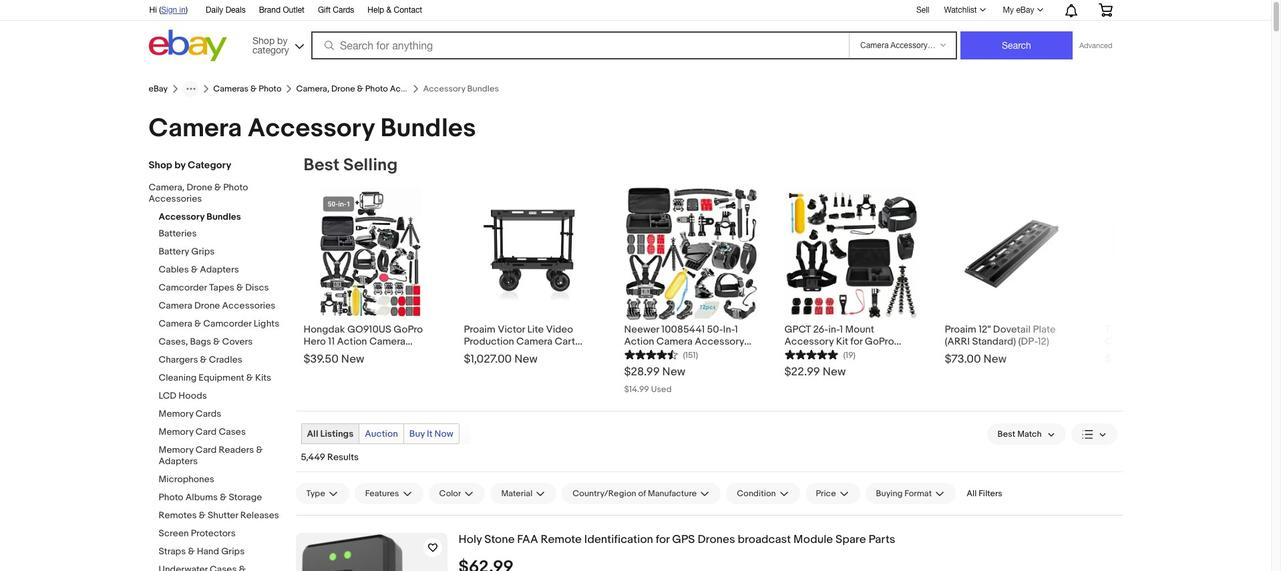 Task type: vqa. For each thing, say whether or not it's contained in the screenshot.
the right Owned
no



Task type: locate. For each thing, give the bounding box(es) containing it.
1 horizontal spatial all
[[967, 488, 977, 499]]

2 action from the left
[[624, 335, 654, 348]]

1 horizontal spatial adapters
[[200, 264, 239, 275]]

2 horizontal spatial gopro
[[865, 335, 894, 348]]

0 horizontal spatial for
[[639, 347, 651, 360]]

1 horizontal spatial bundles
[[380, 113, 476, 144]]

memory card cases link
[[159, 426, 286, 439]]

1 left "mount"
[[840, 323, 843, 336]]

camera, drone & photo accessories accessory bundles batteries battery grips cables & adapters camcorder tapes & discs camera drone accessories camera & camcorder lights cases, bags & covers chargers & cradles cleaning equipment & kits lcd hoods memory cards memory card cases memory card readers & adapters microphones photo albums & storage remotes & shutter releases screen protectors straps & hand grips
[[149, 182, 279, 557]]

1 horizontal spatial 1
[[840, 323, 843, 336]]

drone up camera accessory bundles
[[331, 83, 355, 94]]

1 vertical spatial drone
[[187, 182, 212, 193]]

0 vertical spatial cards
[[333, 5, 354, 15]]

for left gps
[[656, 533, 670, 546]]

0 horizontal spatial ebay
[[149, 83, 168, 94]]

1 1 from the left
[[735, 323, 738, 336]]

& right cameras on the top left
[[250, 83, 257, 94]]

cards down 'lcd hoods' 'link'
[[196, 408, 221, 419]]

best for best match
[[998, 429, 1015, 439]]

camera,
[[296, 83, 329, 94], [149, 182, 185, 193]]

storage
[[229, 492, 262, 503]]

0 horizontal spatial hero
[[304, 335, 326, 348]]

by inside camera accessory bundles main content
[[174, 159, 185, 172]]

26-
[[813, 323, 828, 336]]

battery
[[159, 246, 189, 257]]

account navigation
[[142, 0, 1122, 21]]

0 horizontal spatial cards
[[196, 408, 221, 419]]

2 vertical spatial drone
[[194, 300, 220, 311]]

1 horizontal spatial ebay
[[1016, 5, 1034, 15]]

for
[[850, 335, 863, 348], [639, 347, 651, 360], [656, 533, 670, 546]]

0 vertical spatial ebay
[[1016, 5, 1034, 15]]

& down "bags"
[[200, 354, 207, 365]]

new up used
[[662, 365, 685, 379]]

0 horizontal spatial gopro
[[394, 323, 423, 336]]

proaim inside proaim victor lite video production camera cart (vctr-lt-42)
[[464, 323, 495, 336]]

batteries link
[[159, 228, 286, 240]]

new for $23.99 new
[[1143, 353, 1166, 366]]

equipment
[[199, 372, 244, 383]]

1 vertical spatial shop
[[149, 159, 172, 172]]

Search for anything text field
[[313, 33, 846, 58]]

5,449
[[301, 452, 325, 463]]

stone
[[484, 533, 515, 546]]

None submit
[[960, 31, 1073, 59]]

for up $28.99
[[639, 347, 651, 360]]

$22.99
[[784, 365, 820, 379]]

new right $39.50
[[341, 353, 364, 366]]

by left category
[[174, 159, 185, 172]]

action inside the neewer 10085441 50-in-1 action camera accessory kit for gopro models
[[624, 335, 654, 348]]

gopro
[[394, 323, 423, 336], [865, 335, 894, 348], [653, 347, 682, 360]]

material
[[501, 488, 532, 499]]

view: list view image
[[1082, 427, 1106, 441]]

2 proaim from the left
[[945, 323, 976, 336]]

new for $22.99 new
[[823, 365, 846, 379]]

help
[[368, 5, 384, 15]]

1 vertical spatial by
[[174, 159, 185, 172]]

readers
[[219, 444, 254, 456]]

1 memory from the top
[[159, 408, 194, 419]]

kit up $28.99
[[624, 347, 636, 360]]

0 vertical spatial card
[[196, 426, 217, 437]]

kit down go910us
[[363, 347, 375, 360]]

12"
[[979, 323, 991, 336]]

2 horizontal spatial for
[[850, 335, 863, 348]]

buying format button
[[865, 483, 956, 504]]

gopro right go910us
[[394, 323, 423, 336]]

1 action from the left
[[337, 335, 367, 348]]

new for $39.50 new
[[341, 353, 364, 366]]

all left "filters"
[[967, 488, 977, 499]]

1 vertical spatial grips
[[221, 546, 245, 557]]

hero left 11
[[304, 335, 326, 348]]

camera, inside camera, drone & photo accessories accessory bundles batteries battery grips cables & adapters camcorder tapes & discs camera drone accessories camera & camcorder lights cases, bags & covers chargers & cradles cleaning equipment & kits lcd hoods memory cards memory card cases memory card readers & adapters microphones photo albums & storage remotes & shutter releases screen protectors straps & hand grips
[[149, 182, 185, 193]]

manufacture
[[648, 488, 697, 499]]

0 vertical spatial bundles
[[380, 113, 476, 144]]

1 vertical spatial adapters
[[159, 456, 198, 467]]

holy stone faa remote identification for gps drones broadcast module spare parts image
[[296, 535, 447, 571]]

2 card from the top
[[196, 444, 217, 456]]

1 horizontal spatial by
[[277, 35, 287, 46]]

best down camera accessory bundles
[[304, 155, 339, 176]]

price button
[[805, 483, 860, 504]]

cameras & photo link
[[213, 83, 282, 94]]

microphones link
[[159, 474, 286, 486]]

shop inside shop by category
[[252, 35, 275, 46]]

shop left category
[[149, 159, 172, 172]]

accessory inside the neewer 10085441 50-in-1 action camera accessory kit for gopro models
[[695, 335, 744, 348]]

shop down the brand
[[252, 35, 275, 46]]

remote
[[541, 533, 582, 546]]

by down brand outlet link
[[277, 35, 287, 46]]

all for all listings
[[307, 428, 318, 439]]

action inside hongdak go910us gopro hero 11 action camera accessories kit
[[337, 335, 367, 348]]

drone for camera, drone & photo accessories
[[331, 83, 355, 94]]

camera & camcorder lights link
[[159, 318, 286, 331]]

new right $23.99
[[1143, 353, 1166, 366]]

daily deals link
[[206, 3, 246, 18]]

$22.99 new
[[784, 365, 846, 379]]

0 vertical spatial memory
[[159, 408, 194, 419]]

holy
[[459, 533, 482, 546]]

best left the match
[[998, 429, 1015, 439]]

1 proaim from the left
[[464, 323, 495, 336]]

hongdak go910us gopro hero 11 action camera accessories kit image
[[320, 187, 421, 321]]

accessories inside hongdak go910us gopro hero 11 action camera accessories kit
[[304, 347, 361, 360]]

features button
[[355, 483, 423, 504]]

1 horizontal spatial gopro
[[653, 347, 682, 360]]

camcorder down cables
[[159, 282, 207, 293]]

new inside $28.99 new $14.99 used
[[662, 365, 685, 379]]

watchlist link
[[937, 2, 992, 18]]

gopro left (151)
[[653, 347, 682, 360]]

0 horizontal spatial best
[[304, 155, 339, 176]]

gopro inside gpct 26-in-1 mount accessory kit for gopro hero camera
[[865, 335, 894, 348]]

2 vertical spatial memory
[[159, 444, 194, 456]]

for inside the neewer 10085441 50-in-1 action camera accessory kit for gopro models
[[639, 347, 651, 360]]

card down memory card cases link
[[196, 444, 217, 456]]

cleaning equipment & kits link
[[159, 372, 286, 385]]

0 vertical spatial camera, drone & photo accessories link
[[296, 83, 439, 94]]

1 vertical spatial bundles
[[207, 211, 241, 222]]

1 vertical spatial memory
[[159, 426, 194, 437]]

1 horizontal spatial camera,
[[296, 83, 329, 94]]

1 vertical spatial ebay
[[149, 83, 168, 94]]

cradles
[[209, 354, 242, 365]]

holy stone faa remote identification for gps drones broadcast module spare parts
[[459, 533, 895, 546]]

drone for camera, drone & photo accessories accessory bundles batteries battery grips cables & adapters camcorder tapes & discs camera drone accessories camera & camcorder lights cases, bags & covers chargers & cradles cleaning equipment & kits lcd hoods memory cards memory card cases memory card readers & adapters microphones photo albums & storage remotes & shutter releases screen protectors straps & hand grips
[[187, 182, 212, 193]]

category
[[252, 44, 289, 55]]

your shopping cart image
[[1098, 3, 1113, 17]]

proaim victor lite video production camera cart (vctr-lt-42) image
[[464, 187, 597, 321]]

buying format
[[876, 488, 932, 499]]

cards inside camera, drone & photo accessories accessory bundles batteries battery grips cables & adapters camcorder tapes & discs camera drone accessories camera & camcorder lights cases, bags & covers chargers & cradles cleaning equipment & kits lcd hoods memory cards memory card cases memory card readers & adapters microphones photo albums & storage remotes & shutter releases screen protectors straps & hand grips
[[196, 408, 221, 419]]

1 horizontal spatial kit
[[624, 347, 636, 360]]

proaim left 12"
[[945, 323, 976, 336]]

camera, up camera accessory bundles
[[296, 83, 329, 94]]

1 right 50- on the bottom right of the page
[[735, 323, 738, 336]]

0 vertical spatial adapters
[[200, 264, 239, 275]]

ebay inside camera accessory bundles main content
[[149, 83, 168, 94]]

shutter
[[208, 510, 238, 521]]

0 vertical spatial shop
[[252, 35, 275, 46]]

new down standard) at the bottom
[[984, 353, 1007, 366]]

0 horizontal spatial kit
[[363, 347, 375, 360]]

proaim 12" dovetail plate (arri standard) (dp-12) link
[[945, 321, 1078, 348]]

cameras & photo
[[213, 83, 282, 94]]

hero
[[304, 335, 326, 348], [784, 347, 807, 360]]

& left hand
[[188, 546, 195, 557]]

action right 11
[[337, 335, 367, 348]]

drone
[[331, 83, 355, 94], [187, 182, 212, 193], [194, 300, 220, 311]]

new right "lt-"
[[514, 353, 537, 366]]

1 horizontal spatial cards
[[333, 5, 354, 15]]

1 horizontal spatial proaim
[[945, 323, 976, 336]]

1 vertical spatial card
[[196, 444, 217, 456]]

1 vertical spatial camcorder
[[203, 318, 252, 329]]

0 horizontal spatial bundles
[[207, 211, 241, 222]]

adapters down battery grips link
[[200, 264, 239, 275]]

neewer 10085441 50-in-1 action camera accessory kit for gopro models
[[624, 323, 744, 360]]

camera, down 'shop by category'
[[149, 182, 185, 193]]

0 vertical spatial by
[[277, 35, 287, 46]]

0 vertical spatial best
[[304, 155, 339, 176]]

2 horizontal spatial kit
[[836, 335, 848, 348]]

spare
[[836, 533, 866, 546]]

adapters up microphones
[[159, 456, 198, 467]]

1 vertical spatial camera, drone & photo accessories link
[[149, 182, 276, 206]]

(dp-
[[1018, 335, 1038, 348]]

& inside account navigation
[[386, 5, 391, 15]]

none submit inside the shop by category banner
[[960, 31, 1073, 59]]

0 vertical spatial grips
[[191, 246, 215, 257]]

1 horizontal spatial action
[[624, 335, 654, 348]]

2 1 from the left
[[840, 323, 843, 336]]

cards right gift
[[333, 5, 354, 15]]

gopro right in-
[[865, 335, 894, 348]]

advanced
[[1079, 41, 1112, 49]]

by inside shop by category
[[277, 35, 287, 46]]

1 horizontal spatial hero
[[784, 347, 807, 360]]

1 vertical spatial best
[[998, 429, 1015, 439]]

card down memory cards link
[[196, 426, 217, 437]]

0 vertical spatial camera,
[[296, 83, 329, 94]]

5,449 results
[[301, 452, 359, 463]]

action for hongdak
[[337, 335, 367, 348]]

advanced link
[[1073, 32, 1119, 59]]

dovetail
[[993, 323, 1031, 336]]

it
[[427, 428, 432, 439]]

gift
[[318, 5, 331, 15]]

action up $28.99
[[624, 335, 654, 348]]

1 horizontal spatial shop
[[252, 35, 275, 46]]

& right help
[[386, 5, 391, 15]]

cases
[[219, 426, 246, 437]]

0 horizontal spatial camera,
[[149, 182, 185, 193]]

remotes
[[159, 510, 197, 521]]

best inside dropdown button
[[998, 429, 1015, 439]]

0 horizontal spatial action
[[337, 335, 367, 348]]

color
[[439, 488, 461, 499]]

camera drone accessories link
[[159, 300, 286, 313]]

0 vertical spatial drone
[[331, 83, 355, 94]]

proaim up (vctr-
[[464, 323, 495, 336]]

1 vertical spatial all
[[967, 488, 977, 499]]

camcorder down camera drone accessories link
[[203, 318, 252, 329]]

0 horizontal spatial shop
[[149, 159, 172, 172]]

camera
[[149, 113, 242, 144], [159, 300, 192, 311], [159, 318, 192, 329], [369, 335, 405, 348], [516, 335, 553, 348], [656, 335, 693, 348], [809, 347, 845, 360]]

straps
[[159, 546, 186, 557]]

1 vertical spatial camera,
[[149, 182, 185, 193]]

buy
[[409, 428, 425, 439]]

shop inside camera accessory bundles main content
[[149, 159, 172, 172]]

0 horizontal spatial by
[[174, 159, 185, 172]]

camera inside the neewer 10085441 50-in-1 action camera accessory kit for gopro models
[[656, 335, 693, 348]]

drone down camcorder tapes & discs link
[[194, 300, 220, 311]]

production
[[464, 335, 514, 348]]

memory
[[159, 408, 194, 419], [159, 426, 194, 437], [159, 444, 194, 456]]

buy it now link
[[404, 424, 459, 443]]

1 horizontal spatial best
[[998, 429, 1015, 439]]

listings
[[320, 428, 354, 439]]

(vctr-
[[464, 347, 496, 360]]

drone down 'shop by category'
[[187, 182, 212, 193]]

kit inside hongdak go910us gopro hero 11 action camera accessories kit
[[363, 347, 375, 360]]

standard)
[[972, 335, 1016, 348]]

1 horizontal spatial camera, drone & photo accessories link
[[296, 83, 439, 94]]

bundles inside camera, drone & photo accessories accessory bundles batteries battery grips cables & adapters camcorder tapes & discs camera drone accessories camera & camcorder lights cases, bags & covers chargers & cradles cleaning equipment & kits lcd hoods memory cards memory card cases memory card readers & adapters microphones photo albums & storage remotes & shutter releases screen protectors straps & hand grips
[[207, 211, 241, 222]]

camcorder
[[159, 282, 207, 293], [203, 318, 252, 329]]

gopro inside hongdak go910us gopro hero 11 action camera accessories kit
[[394, 323, 423, 336]]

0 vertical spatial all
[[307, 428, 318, 439]]

(151) link
[[624, 348, 698, 361]]

kit for neewer 10085441 50-in-1 action camera accessory kit for gopro models
[[624, 347, 636, 360]]

new for $1,027.00 new
[[514, 353, 537, 366]]

camera accessory bundles main content
[[138, 75, 1255, 571]]

(arri
[[945, 335, 970, 348]]

1 vertical spatial cards
[[196, 408, 221, 419]]

broadcast
[[738, 533, 791, 546]]

all up 5,449
[[307, 428, 318, 439]]

(151)
[[683, 350, 698, 361]]

camera inside hongdak go910us gopro hero 11 action camera accessories kit
[[369, 335, 405, 348]]

shop for shop by category
[[252, 35, 275, 46]]

new down (19)
[[823, 365, 846, 379]]

0 horizontal spatial 1
[[735, 323, 738, 336]]

hero up $22.99
[[784, 347, 807, 360]]

deals
[[226, 5, 246, 15]]

kit inside the neewer 10085441 50-in-1 action camera accessory kit for gopro models
[[624, 347, 636, 360]]

$73.00
[[945, 353, 981, 366]]

0 horizontal spatial all
[[307, 428, 318, 439]]

for up (19)
[[850, 335, 863, 348]]

1 horizontal spatial for
[[656, 533, 670, 546]]

1
[[735, 323, 738, 336], [840, 323, 843, 336]]

0 horizontal spatial proaim
[[464, 323, 495, 336]]

proaim inside the proaim 12" dovetail plate (arri standard) (dp-12) $73.00 new
[[945, 323, 976, 336]]

my ebay link
[[996, 2, 1049, 18]]

country/region of manufacture
[[573, 488, 697, 499]]

action
[[337, 335, 367, 348], [624, 335, 654, 348]]

42)
[[509, 347, 523, 360]]

grips down 'batteries' "link"
[[191, 246, 215, 257]]

gpct 26-in-1 mount accessory kit for gopro hero camera link
[[784, 321, 918, 360]]

grips down the screen protectors link
[[221, 546, 245, 557]]

all inside button
[[967, 488, 977, 499]]

1 card from the top
[[196, 426, 217, 437]]

neewer 10085441 50-in-1 action camera accessory kit for gopro models image
[[624, 187, 758, 321]]

straps & hand grips link
[[159, 546, 286, 558]]

kit up (19)
[[836, 335, 848, 348]]

hongdak
[[304, 323, 345, 336]]

hongdak go910us gopro hero 11 action camera accessories kit
[[304, 323, 423, 360]]

accessory inside camera, drone & photo accessories accessory bundles batteries battery grips cables & adapters camcorder tapes & discs camera drone accessories camera & camcorder lights cases, bags & covers chargers & cradles cleaning equipment & kits lcd hoods memory cards memory card cases memory card readers & adapters microphones photo albums & storage remotes & shutter releases screen protectors straps & hand grips
[[159, 211, 204, 222]]



Task type: describe. For each thing, give the bounding box(es) containing it.
cards inside account navigation
[[333, 5, 354, 15]]

$14.99
[[624, 384, 649, 395]]

cart
[[555, 335, 575, 348]]

& up "bags"
[[194, 318, 201, 329]]

$1,027.00 new
[[464, 353, 537, 366]]

$28.99
[[624, 365, 660, 379]]

best match button
[[987, 423, 1066, 445]]

50-
[[707, 323, 723, 336]]

gpct 26-in-1 mount accessory kit for gopro hero camera image
[[784, 187, 918, 321]]

& down category
[[214, 182, 221, 193]]

$39.50
[[304, 353, 339, 366]]

kit for hongdak go910us gopro hero 11 action camera accessories kit
[[363, 347, 375, 360]]

12)
[[1038, 335, 1049, 348]]

in
[[179, 5, 186, 15]]

1 inside the neewer 10085441 50-in-1 action camera accessory kit for gopro models
[[735, 323, 738, 336]]

results
[[327, 452, 359, 463]]

camera, for camera, drone & photo accessories
[[296, 83, 329, 94]]

selling
[[343, 155, 398, 176]]

country/region
[[573, 488, 636, 499]]

2 memory from the top
[[159, 426, 194, 437]]

lcd
[[159, 390, 176, 401]]

shop by category banner
[[142, 0, 1122, 65]]

11
[[328, 335, 335, 348]]

screen protectors link
[[159, 528, 286, 540]]

camera inside gpct 26-in-1 mount accessory kit for gopro hero camera
[[809, 347, 845, 360]]

shop for shop by category
[[149, 159, 172, 172]]

auction
[[365, 428, 398, 439]]

& left discs
[[236, 282, 243, 293]]

type
[[306, 488, 325, 499]]

& left kits
[[246, 372, 253, 383]]

0 vertical spatial camcorder
[[159, 282, 207, 293]]

brand
[[259, 5, 281, 15]]

in-
[[828, 323, 840, 336]]

4.8 out of 5 stars image
[[784, 348, 838, 361]]

lite
[[527, 323, 544, 336]]

sign
[[161, 5, 177, 15]]

color button
[[429, 483, 485, 504]]

hi ( sign in )
[[149, 5, 188, 15]]

0 horizontal spatial camera, drone & photo accessories link
[[149, 182, 276, 206]]

4.7 out of 5 stars image
[[624, 348, 678, 361]]

drones
[[698, 533, 735, 546]]

module
[[794, 533, 833, 546]]

camera, for camera, drone & photo accessories accessory bundles batteries battery grips cables & adapters camcorder tapes & discs camera drone accessories camera & camcorder lights cases, bags & covers chargers & cradles cleaning equipment & kits lcd hoods memory cards memory card cases memory card readers & adapters microphones photo albums & storage remotes & shutter releases screen protectors straps & hand grips
[[149, 182, 185, 193]]

all filters
[[967, 488, 1002, 499]]

discs
[[245, 282, 269, 293]]

by for category
[[277, 35, 287, 46]]

& down albums
[[199, 510, 206, 521]]

accessory inside gpct 26-in-1 mount accessory kit for gopro hero camera
[[784, 335, 834, 348]]

covers
[[222, 336, 253, 347]]

lights
[[254, 318, 279, 329]]

used
[[651, 384, 672, 395]]

neewer 10085441 50-in-1 action camera accessory kit for gopro models link
[[624, 321, 758, 360]]

all filters button
[[961, 483, 1008, 504]]

)
[[186, 5, 188, 15]]

action for neewer
[[624, 335, 654, 348]]

gps
[[672, 533, 695, 546]]

hero inside gpct 26-in-1 mount accessory kit for gopro hero camera
[[784, 347, 807, 360]]

price
[[816, 488, 836, 499]]

now
[[435, 428, 453, 439]]

chargers & cradles link
[[159, 354, 286, 367]]

condition
[[737, 488, 776, 499]]

$23.99
[[1105, 353, 1140, 366]]

gpct
[[784, 323, 811, 336]]

0 horizontal spatial adapters
[[159, 456, 198, 467]]

albums
[[185, 492, 218, 503]]

daily deals
[[206, 5, 246, 15]]

identification
[[584, 533, 653, 546]]

two transcend 64gb sdxc class 10 uhs-1 flash memory cards up to 60mb/s ts64gsdu1 image
[[1105, 187, 1239, 321]]

3 memory from the top
[[159, 444, 194, 456]]

all listings link
[[302, 424, 359, 443]]

cleaning
[[159, 372, 197, 383]]

& right readers at the bottom left of the page
[[256, 444, 263, 456]]

hero inside hongdak go910us gopro hero 11 action camera accessories kit
[[304, 335, 326, 348]]

proaim for $73.00
[[945, 323, 976, 336]]

1 horizontal spatial grips
[[221, 546, 245, 557]]

hi
[[149, 5, 157, 15]]

shop by category
[[252, 35, 289, 55]]

kit inside gpct 26-in-1 mount accessory kit for gopro hero camera
[[836, 335, 848, 348]]

new for $28.99 new $14.99 used
[[662, 365, 685, 379]]

country/region of manufacture button
[[562, 483, 721, 504]]

proaim victor lite video production camera cart (vctr-lt-42)
[[464, 323, 575, 360]]

cables
[[159, 264, 189, 275]]

ebay inside account navigation
[[1016, 5, 1034, 15]]

hand
[[197, 546, 219, 557]]

& right cables
[[191, 264, 198, 275]]

memory card readers & adapters link
[[159, 444, 286, 468]]

proaim for lt-
[[464, 323, 495, 336]]

proaim victor lite video production camera cart (vctr-lt-42) link
[[464, 321, 597, 360]]

best for best selling
[[304, 155, 339, 176]]

chargers
[[159, 354, 198, 365]]

all listings
[[307, 428, 354, 439]]

plate
[[1033, 323, 1056, 336]]

$1,027.00
[[464, 353, 512, 366]]

shop by category button
[[246, 30, 307, 58]]

& up camera accessory bundles
[[357, 83, 363, 94]]

category
[[188, 159, 231, 172]]

camera, drone & photo accessories
[[296, 83, 439, 94]]

protectors
[[191, 528, 236, 539]]

best match
[[998, 429, 1042, 439]]

cases,
[[159, 336, 188, 347]]

gopro inside the neewer 10085441 50-in-1 action camera accessory kit for gopro models
[[653, 347, 682, 360]]

my
[[1003, 5, 1014, 15]]

screen
[[159, 528, 189, 539]]

of
[[638, 488, 646, 499]]

by for category
[[174, 159, 185, 172]]

memory cards link
[[159, 408, 286, 421]]

watchlist
[[944, 5, 977, 15]]

brand outlet
[[259, 5, 304, 15]]

new inside the proaim 12" dovetail plate (arri standard) (dp-12) $73.00 new
[[984, 353, 1007, 366]]

gift cards
[[318, 5, 354, 15]]

& down microphones link
[[220, 492, 227, 503]]

(19)
[[843, 350, 856, 361]]

camera inside proaim victor lite video production camera cart (vctr-lt-42)
[[516, 335, 553, 348]]

all for all filters
[[967, 488, 977, 499]]

0 horizontal spatial grips
[[191, 246, 215, 257]]

features
[[365, 488, 399, 499]]

auction link
[[360, 424, 403, 443]]

help & contact
[[368, 5, 422, 15]]

1 inside gpct 26-in-1 mount accessory kit for gopro hero camera
[[840, 323, 843, 336]]

proaim 12" dovetail plate (arri standard) (dp-12) image
[[945, 187, 1078, 321]]

video
[[546, 323, 573, 336]]

format
[[905, 488, 932, 499]]

daily
[[206, 5, 223, 15]]

for inside gpct 26-in-1 mount accessory kit for gopro hero camera
[[850, 335, 863, 348]]

my ebay
[[1003, 5, 1034, 15]]

& right "bags"
[[213, 336, 220, 347]]



